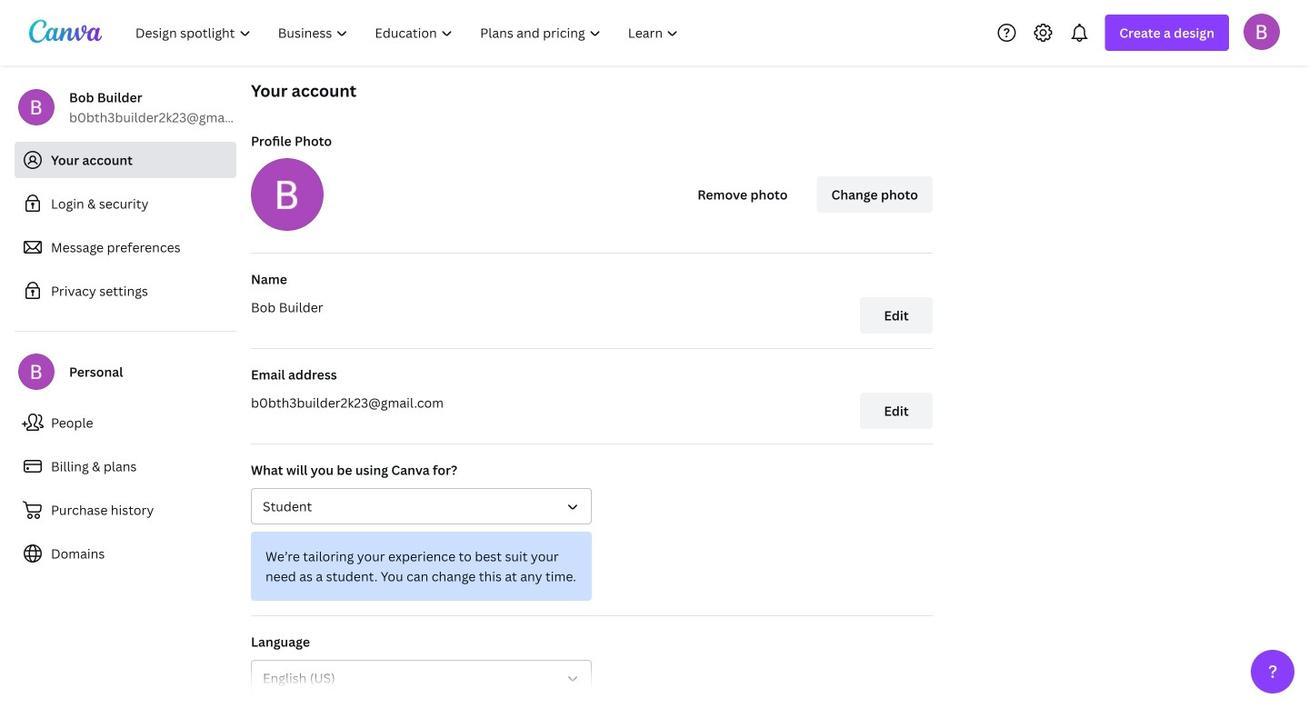 Task type: locate. For each thing, give the bounding box(es) containing it.
Language: English (US) button
[[251, 660, 592, 697]]

top level navigation element
[[124, 15, 694, 51]]

None button
[[251, 488, 592, 525]]



Task type: vqa. For each thing, say whether or not it's contained in the screenshot.
the bottom "Brand"
no



Task type: describe. For each thing, give the bounding box(es) containing it.
bob builder image
[[1244, 13, 1281, 50]]



